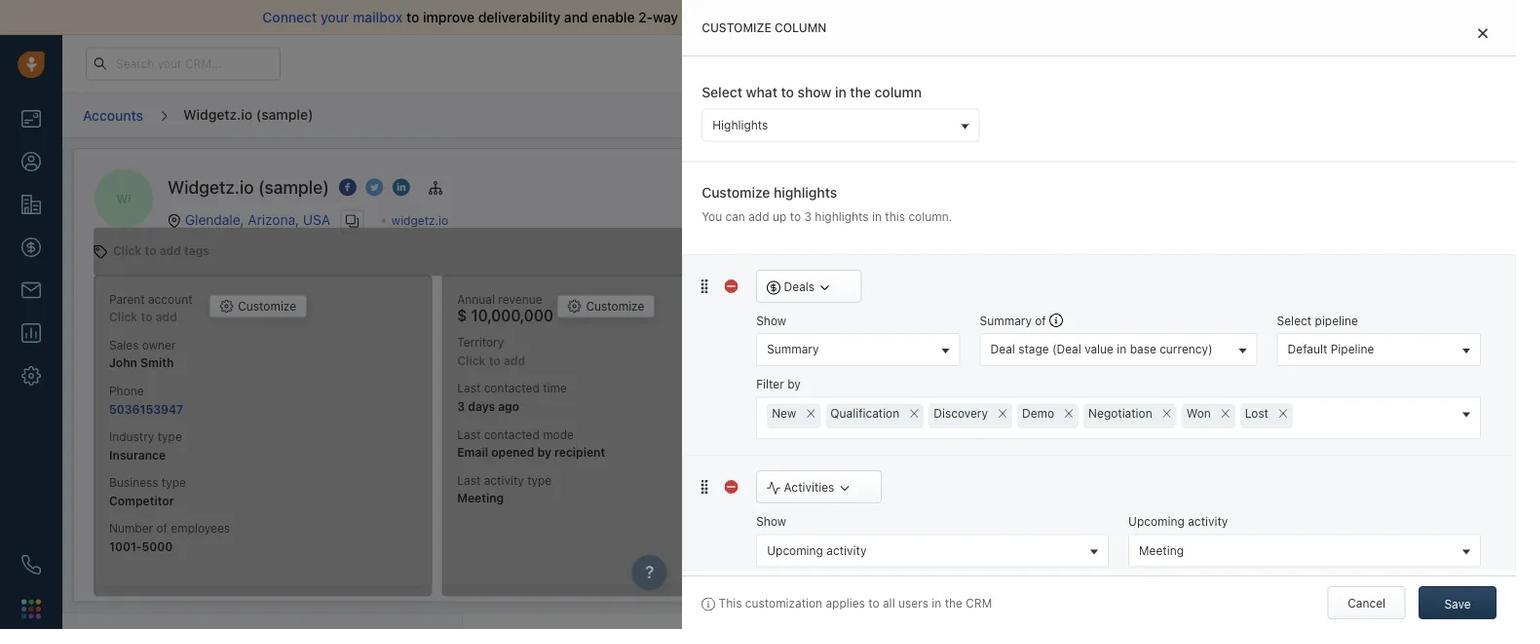 Task type: locate. For each thing, give the bounding box(es) containing it.
2 move image from the top
[[698, 480, 712, 494]]

7 × button from the left
[[1274, 402, 1293, 423]]

upcoming up meeting
[[1129, 515, 1185, 529]]

negotiation
[[1089, 407, 1153, 421]]

× button
[[801, 402, 821, 423], [905, 402, 924, 423], [993, 402, 1013, 423], [1059, 402, 1079, 423], [1157, 402, 1177, 423], [1216, 402, 1236, 423], [1274, 402, 1293, 423]]

× left discovery
[[909, 402, 920, 422]]

add right click
[[160, 244, 181, 258]]

users
[[899, 596, 929, 610]]

0 horizontal spatial tags
[[184, 244, 209, 258]]

crm
[[966, 596, 992, 610]]

widgetz.io
[[183, 106, 253, 122], [168, 177, 254, 198]]

summary inside button
[[767, 343, 819, 356]]

× right lost on the bottom of page
[[1278, 402, 1289, 422]]

summary up by
[[767, 343, 819, 356]]

highlights right 3
[[815, 210, 869, 223]]

2 × from the left
[[909, 402, 920, 422]]

× button for lost
[[1274, 402, 1293, 423]]

dialog
[[682, 0, 1516, 630]]

activities
[[784, 480, 835, 494]]

1 vertical spatial activity
[[827, 544, 867, 557]]

call link
[[909, 99, 969, 132]]

in right users
[[932, 596, 942, 610]]

show
[[756, 314, 787, 328], [756, 515, 787, 529]]

in left this at the right
[[872, 210, 882, 223]]

2 horizontal spatial a
[[1430, 496, 1436, 509]]

summary up deal
[[980, 314, 1032, 328]]

upcoming activity up applies
[[767, 544, 867, 557]]

1 horizontal spatial upcoming activity
[[1129, 515, 1228, 529]]

tags
[[184, 244, 209, 258], [802, 245, 825, 259]]

2 show from the top
[[756, 515, 787, 529]]

this
[[719, 596, 742, 610]]

add inside customize highlights you can add up to 3 highlights in this column.
[[749, 210, 770, 223]]

0 horizontal spatial customize button
[[209, 295, 307, 318]]

move image
[[698, 280, 712, 293], [698, 480, 712, 494]]

× button right won
[[1216, 402, 1236, 423]]

activity inside button
[[827, 544, 867, 557]]

1 vertical spatial move image
[[698, 480, 712, 494]]

widgetz.io up glendale,
[[168, 177, 254, 198]]

widgetz.io
[[392, 213, 448, 227]]

click to add tags
[[113, 244, 209, 258]]

twitter circled image
[[366, 177, 383, 198]]

3 × button from the left
[[993, 402, 1013, 423]]

deals
[[784, 280, 815, 293]]

phone element
[[12, 546, 51, 585]]

× for won
[[1221, 402, 1231, 422]]

1 vertical spatial add
[[160, 244, 181, 258]]

connect your mailbox to improve deliverability and enable 2-way sync of email conversations.
[[263, 9, 865, 25]]

× right won
[[1221, 402, 1231, 422]]

summary for summary of
[[980, 314, 1032, 328]]

widgetz.io (sample) down the search your crm... text box
[[183, 106, 313, 122]]

activities button
[[756, 471, 882, 504]]

this
[[885, 210, 905, 223]]

1 vertical spatial upcoming activity
[[767, 544, 867, 557]]

4 × button from the left
[[1059, 402, 1079, 423]]

to right what
[[781, 84, 794, 100]]

0 horizontal spatial upcoming
[[767, 544, 823, 557]]

1 horizontal spatial summary
[[980, 314, 1032, 328]]

meeting
[[1139, 544, 1184, 557]]

(sample) up arizona,
[[258, 177, 329, 198]]

close image
[[1478, 27, 1488, 38]]

1 move image from the top
[[698, 280, 712, 293]]

0 vertical spatial highlights
[[774, 184, 837, 200]]

highlights
[[774, 184, 837, 200], [815, 210, 869, 223]]

activity up applies
[[827, 544, 867, 557]]

activity
[[1188, 515, 1228, 529], [827, 544, 867, 557]]

1 vertical spatial of
[[1035, 314, 1046, 328]]

a left the month
[[1178, 554, 1184, 565]]

select what to show in the column
[[702, 84, 922, 100]]

1 vertical spatial widgetz.io (sample)
[[168, 177, 329, 198]]

0 horizontal spatial of
[[716, 9, 729, 25]]

select up highlights
[[702, 84, 743, 100]]

is a large insurance company with a 100 member sales team
[[1178, 496, 1460, 526]]

to
[[406, 9, 419, 25], [781, 84, 794, 100], [790, 210, 801, 223], [145, 244, 156, 258], [869, 596, 880, 610]]

select pipeline
[[1277, 314, 1358, 328]]

× button left won
[[1157, 402, 1177, 423]]

2 horizontal spatial customize
[[702, 184, 770, 200]]

upcoming
[[1129, 515, 1185, 529], [767, 544, 823, 557]]

can
[[726, 210, 745, 223]]

× left demo
[[998, 402, 1008, 422]]

× button left demo
[[993, 402, 1013, 423]]

×
[[806, 402, 816, 422], [909, 402, 920, 422], [998, 402, 1008, 422], [1064, 402, 1074, 422], [1162, 402, 1172, 422], [1221, 402, 1231, 422], [1278, 402, 1289, 422]]

customize
[[702, 21, 772, 35]]

× for new
[[806, 402, 816, 422]]

freshworks switcher image
[[21, 600, 41, 619]]

× button for qualification
[[905, 402, 924, 423]]

to left 3
[[790, 210, 801, 223]]

0 vertical spatial show
[[756, 314, 787, 328]]

select up default
[[1277, 314, 1312, 328]]

default
[[1288, 343, 1328, 356]]

0 vertical spatial summary
[[980, 314, 1032, 328]]

× left won
[[1162, 402, 1172, 422]]

1 vertical spatial show
[[756, 515, 787, 529]]

0 vertical spatial add
[[749, 210, 770, 223]]

1 vertical spatial summary
[[767, 343, 819, 356]]

in left 'base' at right bottom
[[1117, 343, 1127, 356]]

in inside button
[[1117, 343, 1127, 356]]

the left crm
[[945, 596, 963, 610]]

john
[[1193, 540, 1215, 551]]

0 horizontal spatial the
[[850, 84, 871, 100]]

this customization applies to all users in the crm
[[719, 596, 992, 610]]

activity up john
[[1188, 515, 1228, 529]]

show for summary
[[756, 314, 787, 328]]

2 × button from the left
[[905, 402, 924, 423]]

large
[[1262, 496, 1290, 509]]

0 vertical spatial select
[[702, 84, 743, 100]]

filter
[[756, 378, 784, 392]]

show down activities
[[756, 515, 787, 529]]

column
[[775, 21, 827, 35], [875, 84, 922, 100]]

0 vertical spatial column
[[775, 21, 827, 35]]

6 × button from the left
[[1216, 402, 1236, 423]]

pipeline
[[1315, 314, 1358, 328]]

meeting button
[[1129, 534, 1481, 567]]

0 horizontal spatial upcoming activity
[[767, 544, 867, 557]]

a left 100 in the bottom of the page
[[1430, 496, 1436, 509]]

call
[[938, 109, 959, 122]]

tags right the hide
[[802, 245, 825, 259]]

in right show
[[835, 84, 847, 100]]

1 × button from the left
[[801, 402, 821, 423]]

0 horizontal spatial select
[[702, 84, 743, 100]]

save
[[1445, 597, 1471, 611]]

1 show from the top
[[756, 314, 787, 328]]

email
[[732, 9, 767, 25]]

show for upcoming activity
[[756, 515, 787, 529]]

column up 'highlights' button
[[875, 84, 922, 100]]

3
[[804, 210, 812, 223]]

1 horizontal spatial a
[[1253, 496, 1259, 509]]

0 horizontal spatial activity
[[827, 544, 867, 557]]

× button right demo
[[1059, 402, 1079, 423]]

1 × from the left
[[806, 402, 816, 422]]

2 customize button from the left
[[557, 295, 655, 318]]

× right new
[[806, 402, 816, 422]]

of
[[716, 9, 729, 25], [1035, 314, 1046, 328]]

5 × from the left
[[1162, 402, 1172, 422]]

upcoming activity
[[1129, 515, 1228, 529], [767, 544, 867, 557]]

4 × from the left
[[1064, 402, 1074, 422]]

(sample) down connect
[[256, 106, 313, 122]]

upcoming activity up meeting
[[1129, 515, 1228, 529]]

connect your mailbox link
[[263, 9, 406, 25]]

1 horizontal spatial add
[[749, 210, 770, 223]]

tags down glendale,
[[184, 244, 209, 258]]

upcoming inside button
[[767, 544, 823, 557]]

× button for negotiation
[[1157, 402, 1177, 423]]

your
[[321, 9, 349, 25]]

1 vertical spatial select
[[1277, 314, 1312, 328]]

0 vertical spatial move image
[[698, 280, 712, 293]]

all
[[883, 596, 895, 610]]

1 vertical spatial upcoming
[[767, 544, 823, 557]]

(deal
[[1052, 343, 1082, 356]]

show down the deals
[[756, 314, 787, 328]]

of up stage in the right of the page
[[1035, 314, 1046, 328]]

highlights
[[713, 118, 768, 131]]

select for select what to show in the column
[[702, 84, 743, 100]]

3 × from the left
[[998, 402, 1008, 422]]

widgetz.io (sample)
[[183, 106, 313, 122], [168, 177, 329, 198]]

highlights up 3
[[774, 184, 837, 200]]

summary
[[980, 314, 1032, 328], [767, 343, 819, 356]]

None search field
[[1293, 404, 1318, 424]]

the up 'highlights' button
[[850, 84, 871, 100]]

phone image
[[21, 556, 41, 575]]

5 × button from the left
[[1157, 402, 1177, 423]]

of right sync
[[716, 9, 729, 25]]

× button left discovery
[[905, 402, 924, 423]]

× button for new
[[801, 402, 821, 423]]

customize button
[[209, 295, 307, 318], [557, 295, 655, 318]]

default pipeline
[[1288, 343, 1374, 356]]

× for negotiation
[[1162, 402, 1172, 422]]

widgetz.io (sample) up 'glendale, arizona, usa' "link"
[[168, 177, 329, 198]]

0 horizontal spatial add
[[160, 244, 181, 258]]

column right email
[[775, 21, 827, 35]]

click
[[113, 244, 142, 258]]

customization
[[745, 596, 823, 610]]

a right is at the right of the page
[[1253, 496, 1259, 509]]

× right demo
[[1064, 402, 1074, 422]]

applies
[[826, 596, 865, 610]]

customize highlights you can add up to 3 highlights in this column.
[[702, 184, 952, 223]]

facebook circled image
[[339, 177, 357, 198]]

× button right new
[[801, 402, 821, 423]]

× for lost
[[1278, 402, 1289, 422]]

1 horizontal spatial tags
[[802, 245, 825, 259]]

× button right lost on the bottom of page
[[1274, 402, 1293, 423]]

(sample)
[[256, 106, 313, 122], [258, 177, 329, 198]]

a
[[1253, 496, 1259, 509], [1430, 496, 1436, 509], [1178, 554, 1184, 565]]

7 × from the left
[[1278, 402, 1289, 422]]

0 vertical spatial activity
[[1188, 515, 1228, 529]]

1 horizontal spatial select
[[1277, 314, 1312, 328]]

1 horizontal spatial customize button
[[557, 295, 655, 318]]

1 horizontal spatial upcoming
[[1129, 515, 1185, 529]]

upcoming up customization on the bottom of the page
[[767, 544, 823, 557]]

value
[[1085, 343, 1114, 356]]

6 × from the left
[[1221, 402, 1231, 422]]

1 vertical spatial column
[[875, 84, 922, 100]]

upcoming activity button
[[756, 534, 1109, 567]]

the
[[850, 84, 871, 100], [945, 596, 963, 610]]

customize
[[702, 184, 770, 200], [238, 300, 296, 313], [586, 300, 644, 313]]

add
[[749, 210, 770, 223], [160, 244, 181, 258]]

1 horizontal spatial of
[[1035, 314, 1046, 328]]

1 vertical spatial the
[[945, 596, 963, 610]]

add left up
[[749, 210, 770, 223]]

new
[[772, 407, 796, 421]]

pipeline
[[1331, 343, 1374, 356]]

widgetz.io down the search your crm... text box
[[183, 106, 253, 122]]

0 horizontal spatial summary
[[767, 343, 819, 356]]



Task type: vqa. For each thing, say whether or not it's contained in the screenshot.
the leftmost Upcoming
yes



Task type: describe. For each thing, give the bounding box(es) containing it.
summary for summary
[[767, 343, 819, 356]]

× for qualification
[[909, 402, 920, 422]]

cancel
[[1348, 596, 1386, 610]]

move image for activities
[[698, 480, 712, 494]]

hide tags
[[773, 245, 825, 259]]

is
[[1240, 496, 1249, 509]]

customize inside customize highlights you can add up to 3 highlights in this column.
[[702, 184, 770, 200]]

1 vertical spatial (sample)
[[258, 177, 329, 198]]

base
[[1130, 343, 1157, 356]]

to inside customize highlights you can add up to 3 highlights in this column.
[[790, 210, 801, 223]]

× button for demo
[[1059, 402, 1079, 423]]

demo
[[1022, 407, 1055, 421]]

1 vertical spatial widgetz.io
[[168, 177, 254, 198]]

conversations.
[[770, 9, 865, 25]]

1 horizontal spatial customize
[[586, 300, 644, 313]]

highlights button
[[702, 109, 980, 142]]

you
[[702, 210, 722, 223]]

0 vertical spatial widgetz.io (sample)
[[183, 106, 313, 122]]

by
[[788, 378, 801, 392]]

× for demo
[[1064, 402, 1074, 422]]

hide tags button
[[744, 240, 836, 263]]

filter by
[[756, 378, 801, 392]]

arizona,
[[248, 211, 299, 228]]

widgetz.io link
[[392, 213, 448, 227]]

currency)
[[1160, 343, 1213, 356]]

in inside customize highlights you can add up to 3 highlights in this column.
[[872, 210, 882, 223]]

deliverability
[[478, 9, 561, 25]]

down arrow image
[[838, 482, 852, 495]]

smith
[[1218, 540, 1245, 551]]

linkedin circled image
[[392, 177, 410, 198]]

0 vertical spatial the
[[850, 84, 871, 100]]

member
[[1178, 512, 1223, 526]]

summary button
[[756, 334, 961, 367]]

customize column
[[702, 21, 827, 35]]

glendale, arizona, usa
[[185, 211, 330, 228]]

company
[[1350, 496, 1400, 509]]

usa
[[303, 211, 330, 228]]

team
[[1258, 512, 1286, 526]]

down arrow image
[[818, 281, 832, 295]]

0 horizontal spatial column
[[775, 21, 827, 35]]

hide
[[773, 245, 798, 259]]

Search your CRM... text field
[[86, 47, 281, 80]]

upcoming activity inside button
[[767, 544, 867, 557]]

up
[[773, 210, 787, 223]]

× button for won
[[1216, 402, 1236, 423]]

what
[[746, 84, 778, 100]]

enable
[[592, 9, 635, 25]]

1 vertical spatial highlights
[[815, 210, 869, 223]]

accounts link
[[82, 100, 144, 131]]

1 horizontal spatial column
[[875, 84, 922, 100]]

stage
[[1019, 343, 1049, 356]]

to right click
[[145, 244, 156, 258]]

show
[[798, 84, 832, 100]]

1 customize button from the left
[[209, 295, 307, 318]]

0 horizontal spatial a
[[1178, 554, 1184, 565]]

connect
[[263, 9, 317, 25]]

1 horizontal spatial activity
[[1188, 515, 1228, 529]]

column.
[[909, 210, 952, 223]]

john smith
[[1193, 540, 1245, 551]]

deal stage (deal value in base currency)
[[991, 343, 1213, 356]]

sync
[[682, 9, 712, 25]]

0 horizontal spatial customize
[[238, 300, 296, 313]]

0 vertical spatial upcoming activity
[[1129, 515, 1228, 529]]

0 vertical spatial upcoming
[[1129, 515, 1185, 529]]

× button for discovery
[[993, 402, 1013, 423]]

0 vertical spatial (sample)
[[256, 106, 313, 122]]

dialog containing ×
[[682, 0, 1516, 630]]

ago
[[1219, 554, 1236, 565]]

with
[[1404, 496, 1427, 509]]

save button
[[1419, 587, 1497, 620]]

cancel button
[[1328, 587, 1406, 620]]

to left all
[[869, 596, 880, 610]]

to right mailbox
[[406, 9, 419, 25]]

summary of
[[980, 314, 1046, 328]]

default pipeline button
[[1277, 334, 1481, 367]]

glendale, arizona, usa link
[[185, 211, 330, 228]]

deals button
[[756, 270, 862, 303]]

× for discovery
[[998, 402, 1008, 422]]

deal stage (deal value in base currency) button
[[980, 334, 1258, 367]]

discovery
[[934, 407, 988, 421]]

deal
[[991, 343, 1015, 356]]

mailbox
[[353, 9, 403, 25]]

a month ago
[[1178, 554, 1236, 565]]

sales
[[1227, 512, 1255, 526]]

select for select pipeline
[[1277, 314, 1312, 328]]

glendale,
[[185, 211, 244, 228]]

move image for deals
[[698, 280, 712, 293]]

insurance
[[1293, 496, 1347, 509]]

2-
[[639, 9, 653, 25]]

won
[[1187, 407, 1211, 421]]

call button
[[909, 99, 969, 132]]

0 vertical spatial widgetz.io
[[183, 106, 253, 122]]

1 horizontal spatial the
[[945, 596, 963, 610]]

0 vertical spatial of
[[716, 9, 729, 25]]

tags inside button
[[802, 245, 825, 259]]

way
[[653, 9, 678, 25]]

and
[[564, 9, 588, 25]]

100
[[1440, 496, 1460, 509]]

month
[[1186, 554, 1216, 565]]



